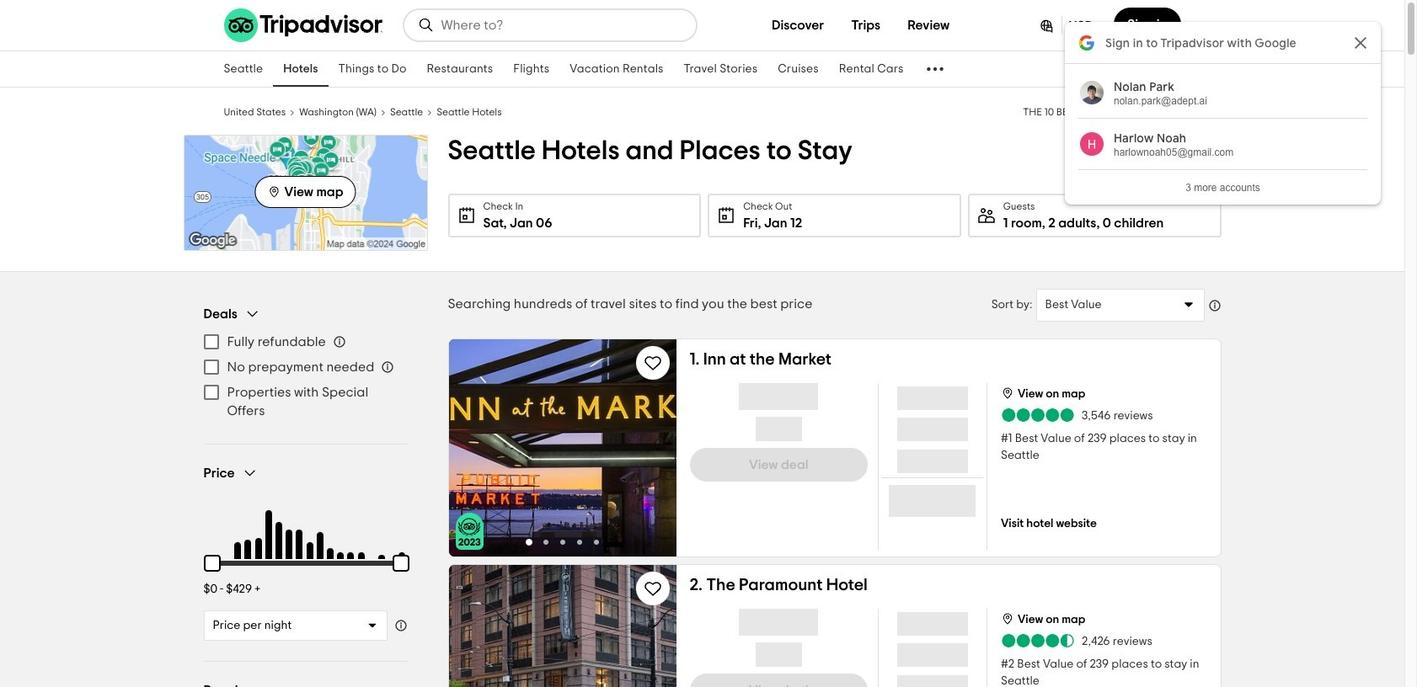 Task type: locate. For each thing, give the bounding box(es) containing it.
search image
[[418, 17, 434, 34]]

0 vertical spatial save to a trip image
[[643, 353, 663, 373]]

maximum price slider
[[382, 545, 419, 582]]

save to a trip image
[[643, 353, 663, 373], [643, 579, 663, 599]]

menu
[[204, 329, 407, 424]]

group
[[204, 306, 407, 424], [193, 465, 419, 641]]

None search field
[[404, 10, 696, 40]]

1 vertical spatial save to a trip image
[[643, 579, 663, 599]]

2 save to a trip image from the top
[[643, 579, 663, 599]]

located in seattle's historic pike place market image
[[449, 340, 676, 557]]

minimum price slider
[[193, 545, 230, 582]]



Task type: describe. For each thing, give the bounding box(es) containing it.
5.0 of 5 bubbles. 3,546 reviews element
[[1001, 407, 1153, 424]]

4.5 of 5 bubbles. 2,426 reviews element
[[1001, 633, 1153, 650]]

0 vertical spatial group
[[204, 306, 407, 424]]

carousel of images figure
[[449, 340, 676, 557]]

1 save to a trip image from the top
[[643, 353, 663, 373]]

1 vertical spatial group
[[193, 465, 419, 641]]

tripadvisor image
[[224, 8, 382, 42]]

Search search field
[[441, 18, 682, 33]]

exterior th and pine image
[[449, 565, 676, 688]]



Task type: vqa. For each thing, say whether or not it's contained in the screenshot.
1st Save to a trip icon from the top of the page
yes



